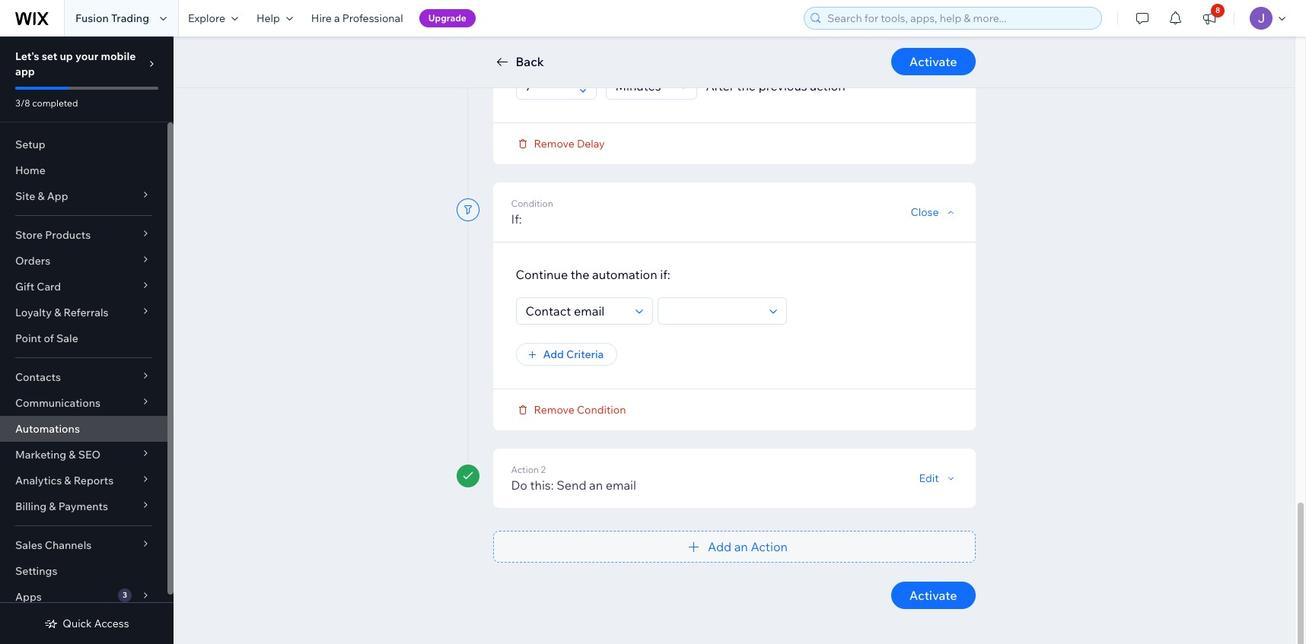 Task type: locate. For each thing, give the bounding box(es) containing it.
1 vertical spatial action
[[751, 539, 788, 555]]

remove left delay
[[534, 137, 575, 150]]

& inside popup button
[[69, 448, 76, 462]]

1 vertical spatial action
[[810, 78, 846, 93]]

1 vertical spatial condition
[[577, 403, 626, 417]]

& for analytics
[[64, 474, 71, 488]]

0 vertical spatial condition
[[511, 198, 553, 209]]

1 horizontal spatial add
[[708, 539, 732, 555]]

1 vertical spatial add
[[708, 539, 732, 555]]

app
[[47, 190, 68, 203]]

1 horizontal spatial an
[[734, 539, 748, 555]]

1 remove from the top
[[534, 137, 575, 150]]

1 horizontal spatial action
[[810, 78, 846, 93]]

0 vertical spatial activate
[[910, 54, 957, 69]]

this:
[[530, 478, 554, 493]]

0 horizontal spatial action
[[511, 464, 539, 475]]

2 vertical spatial the
[[571, 267, 590, 282]]

the up select criteria field
[[571, 267, 590, 282]]

8 button
[[1193, 0, 1226, 37]]

billing & payments
[[15, 500, 108, 514]]

8
[[1216, 5, 1221, 15]]

remove
[[534, 137, 575, 150], [534, 403, 575, 417]]

sales channels button
[[0, 533, 167, 559]]

3
[[123, 591, 127, 601]]

app
[[15, 65, 35, 78]]

action inside "button"
[[751, 539, 788, 555]]

add
[[543, 348, 564, 361], [708, 539, 732, 555]]

quick access
[[63, 617, 129, 631]]

1 vertical spatial the
[[737, 78, 756, 93]]

your
[[75, 49, 98, 63]]

condition up if:
[[511, 198, 553, 209]]

home
[[15, 164, 46, 177]]

condition down criteria on the left bottom of page
[[577, 403, 626, 417]]

after the previous action
[[706, 78, 846, 93]]

do
[[511, 478, 527, 493]]

add an action button
[[493, 531, 976, 563]]

remove down add criteria button
[[534, 403, 575, 417]]

analytics
[[15, 474, 62, 488]]

None field
[[611, 73, 675, 99], [663, 298, 765, 324], [611, 73, 675, 99], [663, 298, 765, 324]]

site & app
[[15, 190, 68, 203]]

hire a professional
[[311, 11, 403, 25]]

edit
[[919, 472, 939, 485]]

0 vertical spatial activate button
[[891, 48, 976, 75]]

the for after the previous action
[[737, 78, 756, 93]]

of
[[44, 332, 54, 346]]

the
[[659, 41, 678, 57], [737, 78, 756, 93], [571, 267, 590, 282]]

1 horizontal spatial action
[[751, 539, 788, 555]]

& right loyalty
[[54, 306, 61, 320]]

action
[[511, 464, 539, 475], [751, 539, 788, 555]]

if:
[[511, 211, 522, 226]]

Select criteria field
[[521, 298, 631, 324]]

add an action
[[708, 539, 788, 555]]

site
[[15, 190, 35, 203]]

0 vertical spatial an
[[589, 478, 603, 493]]

& for loyalty
[[54, 306, 61, 320]]

automations
[[15, 423, 80, 436]]

gift card button
[[0, 274, 167, 300]]

None number field
[[521, 73, 574, 99]]

0 horizontal spatial condition
[[511, 198, 553, 209]]

1 activate button from the top
[[891, 48, 976, 75]]

trading
[[111, 11, 149, 25]]

1 activate from the top
[[910, 54, 957, 69]]

home link
[[0, 158, 167, 183]]

remove condition
[[534, 403, 626, 417]]

0 horizontal spatial an
[[589, 478, 603, 493]]

seo
[[78, 448, 101, 462]]

1 vertical spatial remove
[[534, 403, 575, 417]]

contacts
[[15, 371, 61, 384]]

access
[[94, 617, 129, 631]]

& left the reports at the bottom
[[64, 474, 71, 488]]

hire a professional link
[[302, 0, 412, 37]]

point of sale
[[15, 332, 78, 346]]

& left seo
[[69, 448, 76, 462]]

0 horizontal spatial add
[[543, 348, 564, 361]]

the right perform
[[659, 41, 678, 57]]

sidebar element
[[0, 37, 174, 645]]

back
[[516, 54, 544, 69]]

&
[[38, 190, 45, 203], [54, 306, 61, 320], [69, 448, 76, 462], [64, 474, 71, 488], [49, 500, 56, 514]]

2 horizontal spatial the
[[737, 78, 756, 93]]

0 vertical spatial add
[[543, 348, 564, 361]]

marketing & seo
[[15, 448, 101, 462]]

0 horizontal spatial the
[[571, 267, 590, 282]]

remove for choose
[[534, 137, 575, 150]]

sale
[[56, 332, 78, 346]]

an inside "button"
[[734, 539, 748, 555]]

add inside button
[[543, 348, 564, 361]]

loyalty & referrals button
[[0, 300, 167, 326]]

add inside "button"
[[708, 539, 732, 555]]

edit button
[[919, 472, 957, 485]]

activate
[[910, 54, 957, 69], [910, 588, 957, 603]]

activate for 2nd "activate" button from the top
[[910, 588, 957, 603]]

an inside action 2 do this: send an email
[[589, 478, 603, 493]]

send
[[557, 478, 587, 493]]

orders button
[[0, 248, 167, 274]]

upgrade button
[[419, 9, 476, 27]]

0 vertical spatial action
[[735, 41, 770, 57]]

previous
[[759, 78, 808, 93]]

the right after
[[737, 78, 756, 93]]

up
[[60, 49, 73, 63]]

& right 'site' at left
[[38, 190, 45, 203]]

2 remove from the top
[[534, 403, 575, 417]]

action right previous at the top of page
[[810, 78, 846, 93]]

1 vertical spatial an
[[734, 539, 748, 555]]

1 vertical spatial activate
[[910, 588, 957, 603]]

referrals
[[64, 306, 109, 320]]

contacts button
[[0, 365, 167, 391]]

condition if:
[[511, 198, 553, 226]]

0 vertical spatial action
[[511, 464, 539, 475]]

2
[[541, 464, 546, 475]]

condition
[[511, 198, 553, 209], [577, 403, 626, 417]]

choose
[[516, 41, 559, 57]]

mobile
[[101, 49, 136, 63]]

setup link
[[0, 132, 167, 158]]

store products
[[15, 228, 91, 242]]

0 vertical spatial remove
[[534, 137, 575, 150]]

1 vertical spatial activate button
[[891, 582, 976, 609]]

an
[[589, 478, 603, 493], [734, 539, 748, 555]]

when
[[562, 41, 593, 57]]

loyalty & referrals
[[15, 306, 109, 320]]

communications button
[[0, 391, 167, 416]]

2 activate from the top
[[910, 588, 957, 603]]

continue the automation if:
[[516, 267, 671, 282]]

3/8
[[15, 97, 30, 109]]

1 horizontal spatial the
[[659, 41, 678, 57]]

action up after the previous action
[[735, 41, 770, 57]]

products
[[45, 228, 91, 242]]

add for add an action
[[708, 539, 732, 555]]

action
[[735, 41, 770, 57], [810, 78, 846, 93]]

& right billing
[[49, 500, 56, 514]]

quick
[[63, 617, 92, 631]]

billing
[[15, 500, 47, 514]]

add criteria
[[543, 348, 604, 361]]



Task type: vqa. For each thing, say whether or not it's contained in the screenshot.
the to the bottom
yes



Task type: describe. For each thing, give the bounding box(es) containing it.
after
[[706, 78, 734, 93]]

let's set up your mobile app
[[15, 49, 136, 78]]

back button
[[493, 53, 544, 71]]

criteria
[[566, 348, 604, 361]]

0 horizontal spatial action
[[735, 41, 770, 57]]

professional
[[342, 11, 403, 25]]

delay
[[577, 137, 605, 150]]

sales channels
[[15, 539, 92, 553]]

action 2 do this: send an email
[[511, 464, 636, 493]]

if:
[[660, 267, 671, 282]]

email
[[606, 478, 636, 493]]

upgrade
[[428, 12, 467, 24]]

completed
[[32, 97, 78, 109]]

gift
[[15, 280, 34, 294]]

& for billing
[[49, 500, 56, 514]]

add criteria button
[[516, 343, 618, 366]]

1 horizontal spatial condition
[[577, 403, 626, 417]]

quick access button
[[44, 617, 129, 631]]

remove condition button
[[516, 403, 626, 417]]

Search for tools, apps, help & more... field
[[823, 8, 1097, 29]]

explore
[[188, 11, 225, 25]]

marketing & seo button
[[0, 442, 167, 468]]

communications
[[15, 397, 101, 410]]

billing & payments button
[[0, 494, 167, 520]]

activate for second "activate" button from the bottom of the page
[[910, 54, 957, 69]]

settings link
[[0, 559, 167, 585]]

automation
[[592, 267, 657, 282]]

setup
[[15, 138, 45, 152]]

card
[[37, 280, 61, 294]]

payments
[[58, 500, 108, 514]]

continue
[[516, 267, 568, 282]]

& for site
[[38, 190, 45, 203]]

set
[[42, 49, 57, 63]]

fusion
[[75, 11, 109, 25]]

perform
[[610, 41, 656, 57]]

settings
[[15, 565, 57, 579]]

marketing
[[15, 448, 66, 462]]

sales
[[15, 539, 42, 553]]

close
[[911, 205, 939, 219]]

gift card
[[15, 280, 61, 294]]

remove for continue
[[534, 403, 575, 417]]

analytics & reports button
[[0, 468, 167, 494]]

store products button
[[0, 222, 167, 248]]

0 vertical spatial the
[[659, 41, 678, 57]]

automations link
[[0, 416, 167, 442]]

apps
[[15, 591, 42, 604]]

help
[[257, 11, 280, 25]]

orders
[[15, 254, 50, 268]]

store
[[15, 228, 43, 242]]

reports
[[74, 474, 114, 488]]

2 activate button from the top
[[891, 582, 976, 609]]

3/8 completed
[[15, 97, 78, 109]]

channels
[[45, 539, 92, 553]]

action inside action 2 do this: send an email
[[511, 464, 539, 475]]

point
[[15, 332, 41, 346]]

the for continue the automation if:
[[571, 267, 590, 282]]

remove delay button
[[516, 137, 605, 150]]

& for marketing
[[69, 448, 76, 462]]

following
[[681, 41, 732, 57]]

to
[[596, 41, 607, 57]]

add for add criteria
[[543, 348, 564, 361]]

site & app button
[[0, 183, 167, 209]]

choose when to perform the following action
[[516, 41, 770, 57]]

fusion trading
[[75, 11, 149, 25]]



